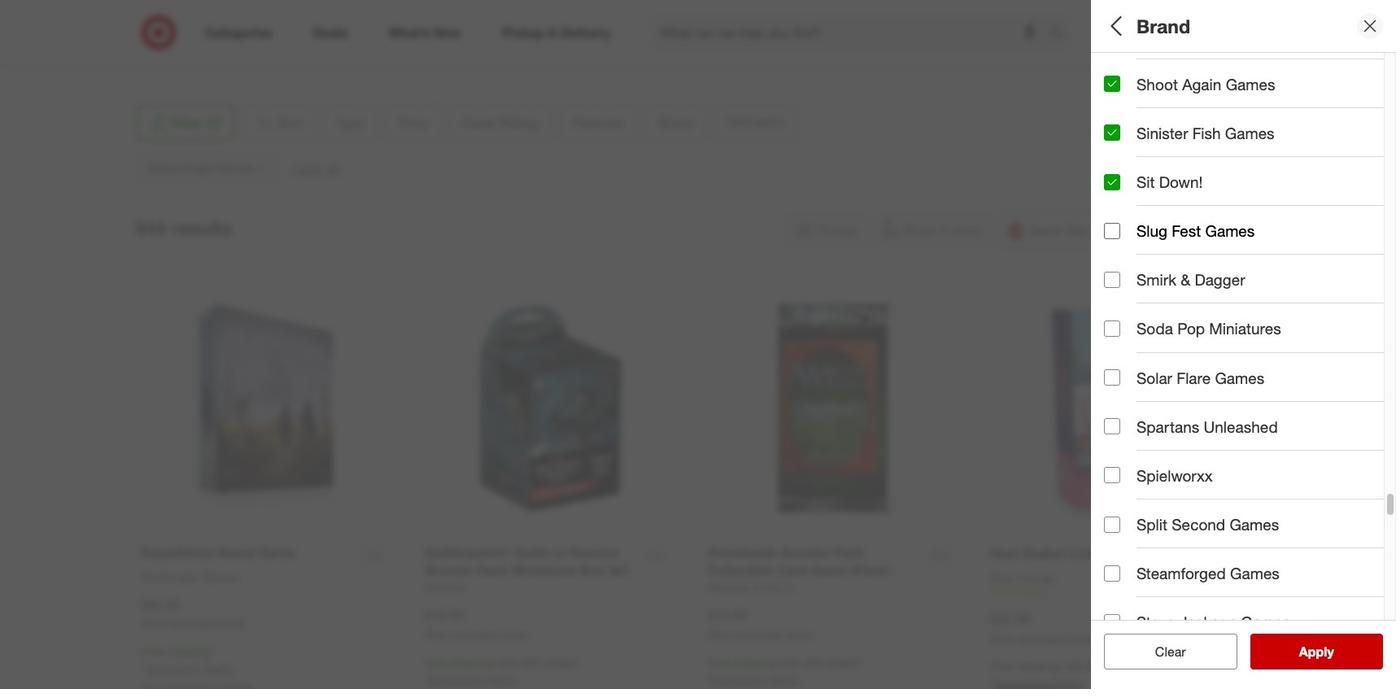 Task type: vqa. For each thing, say whether or not it's contained in the screenshot.
what's new
no



Task type: locate. For each thing, give the bounding box(es) containing it.
online inside $15.95 when purchased online
[[786, 629, 812, 642]]

rating
[[1152, 184, 1201, 202]]

exclusions down $84.95 when purchased online
[[146, 662, 200, 676]]

brand inside brand 0-hr art & technology; 25th century games; 2f-spiele; 2
[[1105, 292, 1149, 311]]

solar flare games
[[1137, 368, 1265, 387]]

clear inside 'button'
[[1148, 644, 1178, 660]]

exclusions apply. button down $84.95 when purchased online
[[146, 661, 234, 677]]

0 horizontal spatial orders*
[[543, 656, 580, 670]]

stock
[[1237, 409, 1274, 428]]

split
[[1137, 515, 1168, 534]]

$18.99 when purchased online
[[425, 608, 528, 642]]

spiele;
[[1354, 313, 1389, 327]]

when down $20.99
[[992, 633, 1017, 645]]

games up the steve jackson games
[[1231, 564, 1280, 583]]

free down $15.95
[[708, 656, 731, 670]]

0 vertical spatial results
[[172, 217, 233, 240]]

1 horizontal spatial with
[[781, 656, 802, 670]]

Spielworxx checkbox
[[1105, 468, 1121, 484]]

online
[[219, 618, 245, 630], [502, 629, 528, 642], [786, 629, 812, 642], [1069, 633, 1095, 645]]

$35 down $18.99 when purchased online
[[522, 656, 540, 670]]

1 horizontal spatial games;
[[1209, 85, 1249, 99]]

$35 for $15.95
[[805, 656, 823, 670]]

second
[[1173, 515, 1226, 534]]

* down $84.95 when purchased online
[[211, 645, 215, 659]]

$18.99
[[425, 608, 464, 624]]

fpo/apo
[[1105, 355, 1175, 373]]

2f-
[[1336, 313, 1354, 327]]

clear for clear
[[1156, 644, 1187, 660]]

steamforged games
[[1137, 564, 1280, 583]]

1 vertical spatial results
[[1310, 644, 1352, 660]]

orders*
[[543, 656, 580, 670], [826, 656, 863, 670], [1110, 660, 1147, 674]]

clear inside button
[[1156, 644, 1187, 660]]

results for 944 results
[[172, 217, 233, 240]]

us
[[149, 46, 164, 60]]

0 horizontal spatial free shipping with $35 orders* * exclusions apply.
[[425, 656, 580, 687]]

1 horizontal spatial &
[[1181, 270, 1191, 289]]

purchased down $20.99
[[1020, 633, 1066, 645]]

1 link
[[992, 587, 1243, 601]]

2 horizontal spatial exclusions
[[712, 673, 767, 687]]

1 horizontal spatial exclusions apply. button
[[429, 672, 517, 689]]

brand dialog
[[1092, 0, 1397, 690]]

clear down steve
[[1156, 644, 1187, 660]]

games; inside brand 0-hr art & technology; 25th century games; 2f-spiele; 2
[[1294, 313, 1333, 327]]

2 horizontal spatial $35
[[1088, 660, 1107, 674]]

purchased down $15.95
[[736, 629, 783, 642]]

guest rating button
[[1105, 167, 1397, 224]]

online for $18.99
[[502, 629, 528, 642]]

0 horizontal spatial with
[[497, 656, 518, 670]]

2 horizontal spatial orders*
[[1110, 660, 1147, 674]]

2 clear from the left
[[1156, 644, 1187, 660]]

1 horizontal spatial results
[[1310, 644, 1352, 660]]

Include out of stock checkbox
[[1105, 411, 1121, 427]]

shipping down $15.95 when purchased online
[[734, 656, 778, 670]]

2 horizontal spatial exclusions apply. button
[[712, 672, 800, 689]]

free shipping * * exclusions apply.
[[142, 645, 234, 676]]

2 horizontal spatial apply.
[[770, 673, 800, 687]]

smirk
[[1137, 270, 1177, 289]]

games for split second games
[[1230, 515, 1280, 534]]

0 horizontal spatial results
[[172, 217, 233, 240]]

& inside brand 0-hr art & technology; 25th century games; 2f-spiele; 2
[[1149, 313, 1156, 327]]

again
[[1183, 75, 1222, 93]]

clear left all
[[1148, 644, 1178, 660]]

1 clear from the left
[[1148, 644, 1178, 660]]

,
[[196, 30, 199, 44]]

1 vertical spatial &
[[1149, 313, 1156, 327]]

exclusions apply. button down $15.95 when purchased online
[[712, 672, 800, 689]]

exclusions for $18.99
[[429, 673, 483, 687]]

brand 0-hr art & technology; 25th century games; 2f-spiele; 2
[[1105, 292, 1397, 327]]

free shipping with $35 orders* * exclusions apply. down $15.95 when purchased online
[[708, 656, 863, 687]]

search
[[1042, 26, 1081, 42]]

$35 down $15.95 when purchased online
[[805, 656, 823, 670]]

featured
[[1105, 235, 1170, 254]]

free shipping with $35 orders*
[[992, 660, 1147, 674]]

games for shoot again games
[[1227, 75, 1276, 93]]

purchased inside $15.95 when purchased online
[[736, 629, 783, 642]]

exclusions down $18.99 when purchased online
[[429, 673, 483, 687]]

cards;
[[1349, 85, 1383, 99]]

jackson
[[1180, 613, 1237, 632]]

purchased up free shipping * * exclusions apply.
[[170, 618, 216, 630]]

purchased
[[170, 618, 216, 630], [453, 629, 500, 642], [736, 629, 783, 642], [1020, 633, 1066, 645]]

sit down!
[[1137, 173, 1204, 191]]

944 results
[[136, 217, 233, 240]]

1 horizontal spatial $35
[[805, 656, 823, 670]]

shipping down $18.99 when purchased online
[[451, 656, 494, 670]]

with down $18.99 when purchased online
[[497, 656, 518, 670]]

*
[[211, 645, 215, 659], [142, 662, 146, 676], [425, 673, 429, 687], [708, 673, 712, 687]]

1 horizontal spatial apply.
[[487, 673, 517, 687]]

games right again
[[1227, 75, 1276, 93]]

clear for clear all
[[1148, 644, 1178, 660]]

of
[[1219, 409, 1232, 428]]

2 horizontal spatial with
[[1064, 660, 1085, 674]]

technology;
[[1160, 313, 1221, 327]]

shipping for $20.99
[[1017, 660, 1061, 674]]

0 horizontal spatial &
[[1149, 313, 1156, 327]]

results inside see results button
[[1310, 644, 1352, 660]]

free shipping with $35 orders* * exclusions apply.
[[425, 656, 580, 687], [708, 656, 863, 687]]

apply. down $84.95 when purchased online
[[203, 662, 234, 676]]

brand inside dialog
[[1137, 14, 1191, 37]]

online for $20.99
[[1069, 633, 1095, 645]]

brand
[[1137, 14, 1191, 37], [1105, 292, 1149, 311]]

with for $15.95
[[781, 656, 802, 670]]

free for $18.99
[[425, 656, 448, 670]]

purchased inside $84.95 when purchased online
[[170, 618, 216, 630]]

* down $84.95
[[142, 662, 146, 676]]

& right smirk at the top right
[[1181, 270, 1191, 289]]

sit
[[1137, 173, 1156, 191]]

see results
[[1283, 644, 1352, 660]]

free down $20.99
[[992, 660, 1014, 674]]

$25;
[[1199, 142, 1220, 156]]

orders* for $20.99
[[1110, 660, 1147, 674]]

results
[[172, 217, 233, 240], [1310, 644, 1352, 660]]

exclusions down $15.95 when purchased online
[[712, 673, 767, 687]]

0 vertical spatial brand
[[1137, 14, 1191, 37]]

0 vertical spatial &
[[1181, 270, 1191, 289]]

results right see
[[1310, 644, 1352, 660]]

games for slug fest games
[[1206, 222, 1256, 240]]

1 horizontal spatial orders*
[[826, 656, 863, 670]]

commerce
[[177, 14, 234, 27]]

free down $18.99
[[425, 656, 448, 670]]

shipping down $20.99 when purchased online on the bottom of page
[[1017, 660, 1061, 674]]

clear all
[[1148, 644, 1195, 660]]

games; left card
[[1139, 85, 1178, 99]]

online inside $84.95 when purchased online
[[219, 618, 245, 630]]

when inside $18.99 when purchased online
[[425, 629, 450, 642]]

games right fish
[[1226, 124, 1275, 142]]

0 horizontal spatial $35
[[522, 656, 540, 670]]

with down $20.99 when purchased online on the bottom of page
[[1064, 660, 1085, 674]]

purchased for $84.95
[[170, 618, 216, 630]]

Solar Flare Games checkbox
[[1105, 370, 1121, 386]]

& right art on the top of page
[[1149, 313, 1156, 327]]

all
[[1182, 644, 1195, 660]]

apply. for $15.95
[[770, 673, 800, 687]]

Soda Pop Miniatures checkbox
[[1105, 321, 1121, 337]]

when for $20.99
[[992, 633, 1017, 645]]

fest
[[1173, 222, 1202, 240]]

purchased down $18.99
[[453, 629, 500, 642]]

944
[[136, 217, 167, 240]]

results for see results
[[1310, 644, 1352, 660]]

brand up hr
[[1105, 292, 1149, 311]]

soda pop miniatures
[[1137, 319, 1282, 338]]

shipping down $84.95 when purchased online
[[167, 645, 211, 659]]

all
[[1105, 14, 1127, 37]]

when down $15.95
[[708, 629, 734, 642]]

clear
[[1148, 644, 1178, 660], [1156, 644, 1187, 660]]

brand for brand
[[1137, 14, 1191, 37]]

$35
[[522, 656, 540, 670], [805, 656, 823, 670], [1088, 660, 1107, 674]]

include
[[1137, 409, 1188, 428]]

results right 944
[[172, 217, 233, 240]]

when inside $15.95 when purchased online
[[708, 629, 734, 642]]

when down $84.95
[[142, 618, 167, 630]]

sinister fish games
[[1137, 124, 1275, 142]]

apply
[[1300, 644, 1335, 660]]

online inside $20.99 when purchased online
[[1069, 633, 1095, 645]]

free
[[142, 645, 164, 659], [425, 656, 448, 670], [708, 656, 731, 670], [992, 660, 1014, 674]]

filters
[[1132, 14, 1183, 37]]

free shipping with $35 orders* * exclusions apply. down $18.99 when purchased online
[[425, 656, 580, 687]]

games up see
[[1242, 613, 1291, 632]]

purchased inside $20.99 when purchased online
[[1020, 633, 1066, 645]]

price $0  –  $15; $15  –  $25; $25  –  $50; $50  –  $100; $100  –  
[[1105, 121, 1397, 156]]

purchased inside $18.99 when purchased online
[[453, 629, 500, 642]]

include out of stock
[[1137, 409, 1274, 428]]

when inside $84.95 when purchased online
[[142, 618, 167, 630]]

orders* for $18.99
[[543, 656, 580, 670]]

exclusions inside free shipping * * exclusions apply.
[[146, 662, 200, 676]]

with
[[497, 656, 518, 670], [781, 656, 802, 670], [1064, 660, 1085, 674]]

when for $18.99
[[425, 629, 450, 642]]

games right second
[[1230, 515, 1280, 534]]

hr
[[1115, 313, 1128, 327]]

1 free shipping with $35 orders* * exclusions apply. from the left
[[425, 656, 580, 687]]

2 horizontal spatial games;
[[1294, 313, 1333, 327]]

when inside $20.99 when purchased online
[[992, 633, 1017, 645]]

shipping
[[167, 645, 211, 659], [451, 656, 494, 670], [734, 656, 778, 670], [1017, 660, 1061, 674]]

exclusions for $15.95
[[712, 673, 767, 687]]

apply. down $15.95 when purchased online
[[770, 673, 800, 687]]

0 horizontal spatial apply.
[[203, 662, 234, 676]]

exclusions
[[146, 662, 200, 676], [429, 673, 483, 687], [712, 673, 767, 687]]

free inside free shipping * * exclusions apply.
[[142, 645, 164, 659]]

online inside $18.99 when purchased online
[[502, 629, 528, 642]]

$35 down steve jackson games checkbox
[[1088, 660, 1107, 674]]

games right fest
[[1206, 222, 1256, 240]]

0 horizontal spatial exclusions
[[146, 662, 200, 676]]

games; right card
[[1209, 85, 1249, 99]]

games up stock on the right bottom of the page
[[1216, 368, 1265, 387]]

Spartans Unleashed checkbox
[[1105, 419, 1121, 435]]

exclusions apply. button for $15.95
[[712, 672, 800, 689]]

brand right all
[[1137, 14, 1191, 37]]

0 horizontal spatial exclusions apply. button
[[146, 661, 234, 677]]

all filters dialog
[[1092, 0, 1397, 690]]

1 vertical spatial brand
[[1105, 292, 1149, 311]]

exclusions apply. button down $18.99 when purchased online
[[429, 672, 517, 689]]

2 free shipping with $35 orders* * exclusions apply. from the left
[[708, 656, 863, 687]]

with down $15.95 when purchased online
[[781, 656, 802, 670]]

$15.95
[[708, 608, 747, 624]]

$20.99
[[992, 611, 1031, 627]]

park
[[237, 14, 260, 27]]

games; left 2f-
[[1294, 313, 1333, 327]]

$35 for $18.99
[[522, 656, 540, 670]]

free down $84.95
[[142, 645, 164, 659]]

1 horizontal spatial free shipping with $35 orders* * exclusions apply.
[[708, 656, 863, 687]]

apply.
[[203, 662, 234, 676], [487, 673, 517, 687], [770, 673, 800, 687]]

What can we help you find? suggestions appear below search field
[[651, 15, 1053, 50]]

Split Second Games checkbox
[[1105, 517, 1121, 533]]

1 horizontal spatial exclusions
[[429, 673, 483, 687]]

apply. down $18.99 when purchased online
[[487, 673, 517, 687]]

exclusions apply. button
[[146, 661, 234, 677], [429, 672, 517, 689], [712, 672, 800, 689]]

when down $18.99
[[425, 629, 450, 642]]



Task type: describe. For each thing, give the bounding box(es) containing it.
games for sinister fish games
[[1226, 124, 1275, 142]]

online for $84.95
[[219, 618, 245, 630]]

down!
[[1160, 173, 1204, 191]]

spartans
[[1137, 417, 1200, 436]]

orders* for $15.95
[[826, 656, 863, 670]]

shipping inside free shipping * * exclusions apply.
[[167, 645, 211, 659]]

shipping for $15.95
[[734, 656, 778, 670]]

when for $15.95
[[708, 629, 734, 642]]

price
[[1105, 121, 1143, 140]]

2
[[1392, 313, 1397, 327]]

online for $15.95
[[786, 629, 812, 642]]

purchased for $15.95
[[736, 629, 783, 642]]

dagger
[[1195, 270, 1246, 289]]

miniatures
[[1210, 319, 1282, 338]]

spartans unleashed
[[1137, 417, 1279, 436]]

shoot again games
[[1137, 75, 1276, 93]]

Sit Down! checkbox
[[1105, 174, 1121, 190]]

steve
[[1137, 613, 1176, 632]]

see
[[1283, 644, 1306, 660]]

& inside brand dialog
[[1181, 270, 1191, 289]]

trading
[[1309, 85, 1346, 99]]

steve jackson games
[[1137, 613, 1291, 632]]

25th
[[1224, 313, 1247, 327]]

type
[[1105, 64, 1139, 83]]

$15;
[[1136, 142, 1158, 156]]

games for steve jackson games
[[1242, 613, 1291, 632]]

$100
[[1354, 142, 1379, 156]]

pop
[[1178, 319, 1206, 338]]

featured new
[[1105, 235, 1170, 270]]

slug fest games
[[1137, 222, 1256, 240]]

card
[[1182, 85, 1206, 99]]

games for solar flare games
[[1216, 368, 1265, 387]]

slug
[[1137, 222, 1168, 240]]

with for $20.99
[[1064, 660, 1085, 674]]

free shipping with $35 orders* * exclusions apply. for $15.95
[[708, 656, 863, 687]]

free for $20.99
[[992, 660, 1014, 674]]

flare
[[1177, 368, 1212, 387]]

$20.99 when purchased online
[[992, 611, 1095, 645]]

free for $15.95
[[708, 656, 731, 670]]

drive
[[263, 14, 289, 27]]

0-
[[1105, 313, 1116, 327]]

sinister
[[1137, 124, 1189, 142]]

2835 commerce park drive fitchburg , wi 53719 us
[[149, 14, 289, 60]]

Slug Fest Games checkbox
[[1105, 223, 1121, 239]]

purchased for $20.99
[[1020, 633, 1066, 645]]

Steve Jackson Games checkbox
[[1105, 614, 1121, 631]]

new
[[1105, 256, 1128, 270]]

brand for brand 0-hr art & technology; 25th century games; 2f-spiele; 2
[[1105, 292, 1149, 311]]

$100;
[[1323, 142, 1351, 156]]

$50
[[1286, 142, 1304, 156]]

solar
[[1137, 368, 1173, 387]]

$35 for $20.99
[[1088, 660, 1107, 674]]

Smirk & Dagger checkbox
[[1105, 272, 1121, 288]]

collectible
[[1252, 85, 1306, 99]]

board
[[1105, 85, 1136, 99]]

shoot
[[1137, 75, 1179, 93]]

see results button
[[1251, 634, 1384, 670]]

* down $15.95
[[708, 673, 712, 687]]

guest rating
[[1105, 184, 1201, 202]]

1
[[1042, 587, 1047, 600]]

unleashed
[[1205, 417, 1279, 436]]

all filters
[[1105, 14, 1183, 37]]

type board games; card games; collectible trading cards; ga
[[1105, 64, 1397, 99]]

purchased for $18.99
[[453, 629, 500, 642]]

century
[[1250, 313, 1290, 327]]

soda
[[1137, 319, 1174, 338]]

smirk & dagger
[[1137, 270, 1246, 289]]

53719
[[219, 30, 251, 44]]

$15.95 when purchased online
[[708, 608, 812, 642]]

apply. inside free shipping * * exclusions apply.
[[203, 662, 234, 676]]

Steamforged Games checkbox
[[1105, 566, 1121, 582]]

free shipping with $35 orders* * exclusions apply. for $18.99
[[425, 656, 580, 687]]

clear button
[[1105, 634, 1238, 670]]

$25
[[1223, 142, 1242, 156]]

steamforged
[[1137, 564, 1227, 583]]

out
[[1192, 409, 1215, 428]]

ga
[[1386, 85, 1397, 99]]

$84.95
[[142, 596, 181, 613]]

with for $18.99
[[497, 656, 518, 670]]

$84.95 when purchased online
[[142, 596, 245, 630]]

guest
[[1105, 184, 1148, 202]]

search button
[[1042, 15, 1081, 54]]

clear all button
[[1105, 634, 1238, 670]]

fpo/apo button
[[1105, 338, 1397, 395]]

wi
[[202, 30, 216, 44]]

when for $84.95
[[142, 618, 167, 630]]

$15
[[1161, 142, 1179, 156]]

2835
[[149, 14, 174, 27]]

apply button
[[1251, 634, 1384, 670]]

Sinister Fish Games checkbox
[[1105, 125, 1121, 141]]

spielworxx
[[1137, 466, 1214, 485]]

* down $18.99
[[425, 673, 429, 687]]

split second games
[[1137, 515, 1280, 534]]

Shoot Again Games checkbox
[[1105, 76, 1121, 92]]

$0
[[1105, 142, 1117, 156]]

apply. for $18.99
[[487, 673, 517, 687]]

exclusions apply. button for $18.99
[[429, 672, 517, 689]]

art
[[1131, 313, 1146, 327]]

shipping for $18.99
[[451, 656, 494, 670]]

$50;
[[1261, 142, 1283, 156]]

0 horizontal spatial games;
[[1139, 85, 1178, 99]]

fitchburg
[[149, 30, 196, 44]]



